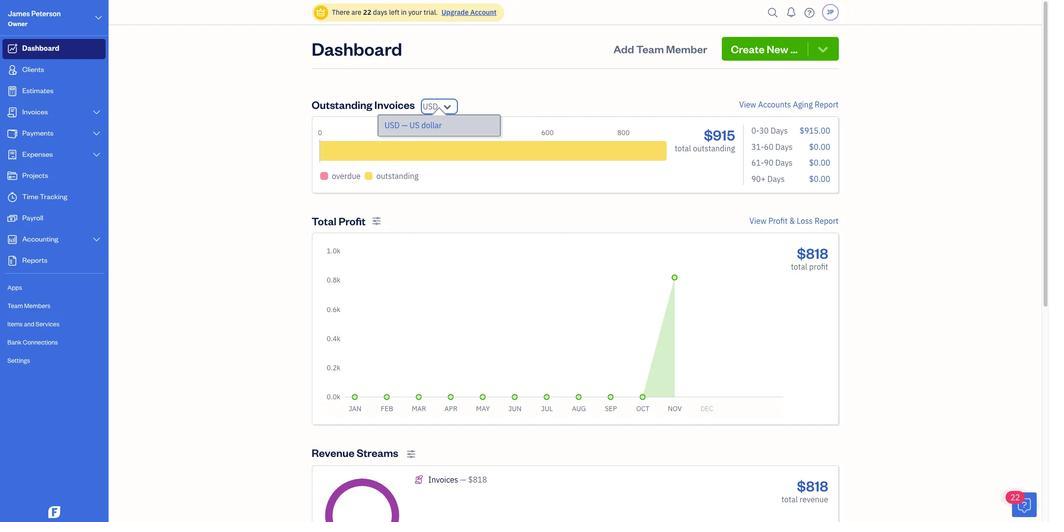 Task type: describe. For each thing, give the bounding box(es) containing it.
outstanding invoices
[[312, 98, 415, 112]]

reports
[[22, 256, 48, 265]]

total
[[312, 214, 337, 228]]

outstanding
[[312, 98, 372, 112]]

overdue
[[332, 171, 361, 181]]

there
[[332, 8, 350, 17]]

view for outstanding invoices
[[739, 100, 757, 110]]

there are 22 days left in your trial. upgrade account
[[332, 8, 497, 17]]

invoices for invoices — $818
[[428, 475, 458, 485]]

items
[[7, 320, 23, 328]]

revenue streams filters image
[[407, 450, 416, 459]]

jp button
[[822, 4, 839, 21]]

0-30 days
[[752, 126, 788, 136]]

settings link
[[2, 352, 106, 370]]

$915
[[704, 125, 735, 144]]

aging
[[793, 100, 813, 110]]

payroll
[[22, 213, 43, 223]]

revenue
[[312, 446, 355, 460]]

dashboard link
[[2, 39, 106, 59]]

90+ days
[[752, 174, 785, 184]]

usd for usd — us dollar
[[385, 120, 400, 130]]

$0.00 for 31-60 days
[[809, 142, 831, 152]]

accounting
[[22, 234, 58, 244]]

resource center badge image
[[1012, 493, 1037, 518]]

90
[[764, 158, 774, 168]]

crown image
[[316, 7, 326, 18]]

usd — us dollar option
[[379, 116, 500, 136]]

days
[[373, 8, 388, 17]]

expense image
[[6, 150, 18, 160]]

clients link
[[2, 60, 106, 80]]

chevron large down image for expenses
[[92, 151, 101, 159]]

time tracking link
[[2, 188, 106, 208]]

main element
[[0, 0, 133, 523]]

usd — us dollar
[[385, 120, 442, 130]]

total profit filters image
[[372, 217, 381, 226]]

bank connections link
[[2, 334, 106, 351]]

add team member button
[[605, 37, 716, 61]]

view for total profit
[[750, 216, 767, 226]]

$915.00
[[800, 126, 831, 136]]

600
[[541, 128, 554, 137]]

upgrade
[[442, 8, 469, 17]]

team members
[[7, 302, 50, 310]]

bank
[[7, 339, 22, 347]]

client image
[[6, 65, 18, 75]]

profit for total
[[339, 214, 366, 228]]

time tracking
[[22, 192, 67, 201]]

22 button
[[1006, 492, 1037, 518]]

estimates
[[22, 86, 53, 95]]

$915 link
[[704, 125, 735, 144]]

$0.00 for 90+ days
[[809, 174, 831, 184]]

90+
[[752, 174, 766, 184]]

team members link
[[2, 298, 106, 315]]

dashboard image
[[6, 44, 18, 54]]

estimate image
[[6, 86, 18, 96]]

chevron large down image for accounting
[[92, 236, 101, 244]]

connections
[[23, 339, 58, 347]]

$0.00 for 61-90 days
[[809, 158, 831, 168]]

chevron large down image for payments
[[92, 130, 101, 138]]

— for invoices
[[460, 475, 466, 485]]

payments
[[22, 128, 54, 138]]

0
[[318, 128, 322, 137]]

0-
[[752, 126, 760, 136]]

view accounts aging report
[[739, 100, 839, 110]]

time
[[22, 192, 38, 201]]

1 horizontal spatial invoices
[[375, 98, 415, 112]]

1 report from the top
[[815, 100, 839, 110]]

chevrondown image
[[816, 42, 830, 56]]

expenses link
[[2, 145, 106, 165]]

add
[[614, 42, 634, 56]]

member
[[666, 42, 708, 56]]

create
[[731, 42, 765, 56]]

61-
[[752, 158, 764, 168]]

total for $818 total revenue
[[782, 495, 798, 505]]

chevron large down image inside invoices link
[[92, 109, 101, 116]]

total for $915 total outstanding
[[675, 144, 691, 154]]

1 vertical spatial outstanding
[[377, 171, 419, 181]]

usd for usd
[[423, 102, 438, 112]]

$915 total outstanding
[[675, 125, 735, 154]]

&
[[790, 216, 795, 226]]

$0.00 link for 90+ days
[[809, 174, 831, 184]]

left
[[389, 8, 400, 17]]

add team member
[[614, 42, 708, 56]]

$818 for $818 total profit
[[797, 244, 829, 263]]

invoice image
[[6, 108, 18, 117]]

$818 total profit
[[791, 244, 829, 272]]

total profit
[[312, 214, 366, 228]]

us
[[410, 120, 420, 130]]

james peterson owner
[[8, 9, 61, 28]]

search image
[[765, 5, 781, 20]]

0 horizontal spatial 22
[[363, 8, 371, 17]]

create new … button
[[722, 37, 839, 61]]

0 vertical spatial chevron large down image
[[94, 12, 103, 24]]

clients
[[22, 65, 44, 74]]



Task type: vqa. For each thing, say whether or not it's contained in the screenshot.
the Team Members link
yes



Task type: locate. For each thing, give the bounding box(es) containing it.
go to help image
[[802, 5, 818, 20]]

$818 for $818 total revenue
[[797, 477, 829, 496]]

2 report from the top
[[815, 216, 839, 226]]

dashboard down are
[[312, 37, 402, 60]]

$0.00 link for 31-60 days
[[809, 142, 831, 152]]

$0.00
[[809, 142, 831, 152], [809, 158, 831, 168], [809, 174, 831, 184]]

projects
[[22, 171, 48, 180]]

days down 61-90 days
[[768, 174, 785, 184]]

profit
[[339, 214, 366, 228], [769, 216, 788, 226]]

dashboard
[[312, 37, 402, 60], [22, 43, 59, 53]]

and
[[24, 320, 34, 328]]

report right loss
[[815, 216, 839, 226]]

0 vertical spatial report
[[815, 100, 839, 110]]

$818 total revenue
[[782, 477, 829, 505]]

chevron large down image down payments link
[[92, 151, 101, 159]]

notifications image
[[784, 2, 799, 22]]

$818 inside $818 total profit
[[797, 244, 829, 263]]

dollar
[[422, 120, 442, 130]]

payments link
[[2, 124, 106, 144]]

1 horizontal spatial usd
[[423, 102, 438, 112]]

$818 inside the $818 total revenue
[[797, 477, 829, 496]]

0 vertical spatial chevron large down image
[[92, 130, 101, 138]]

project image
[[6, 171, 18, 181]]

view accounts aging report link
[[739, 99, 839, 111]]

1 horizontal spatial profit
[[769, 216, 788, 226]]

james
[[8, 9, 30, 18]]

0 vertical spatial outstanding
[[693, 144, 735, 154]]

usd up dollar
[[423, 102, 438, 112]]

0 horizontal spatial team
[[7, 302, 23, 310]]

31-
[[752, 142, 764, 152]]

30
[[760, 126, 769, 136]]

days for 61-90 days
[[776, 158, 793, 168]]

1 chevron large down image from the top
[[92, 130, 101, 138]]

1 vertical spatial team
[[7, 302, 23, 310]]

create new …
[[731, 42, 798, 56]]

bank connections
[[7, 339, 58, 347]]

in
[[401, 8, 407, 17]]

view left &
[[750, 216, 767, 226]]

days right 60
[[776, 142, 793, 152]]

payroll link
[[2, 209, 106, 229]]

$0.00 link
[[809, 142, 831, 152], [809, 158, 831, 168], [809, 174, 831, 184]]

1 vertical spatial chevron large down image
[[92, 109, 101, 116]]

1 vertical spatial total
[[791, 262, 808, 272]]

22
[[363, 8, 371, 17], [1011, 493, 1020, 503]]

3 $0.00 from the top
[[809, 174, 831, 184]]

1 vertical spatial view
[[750, 216, 767, 226]]

view left accounts
[[739, 100, 757, 110]]

0 vertical spatial $0.00
[[809, 142, 831, 152]]

money image
[[6, 214, 18, 224]]

team right add
[[636, 42, 664, 56]]

total inside the $818 total revenue
[[782, 495, 798, 505]]

1 horizontal spatial dashboard
[[312, 37, 402, 60]]

outstanding
[[693, 144, 735, 154], [377, 171, 419, 181]]

timer image
[[6, 193, 18, 202]]

1 vertical spatial chevron large down image
[[92, 151, 101, 159]]

0 horizontal spatial dashboard
[[22, 43, 59, 53]]

members
[[24, 302, 50, 310]]

revenue streams
[[312, 446, 398, 460]]

settings
[[7, 357, 30, 365]]

trial.
[[424, 8, 438, 17]]

usd left us
[[385, 120, 400, 130]]

total for $818 total profit
[[791, 262, 808, 272]]

31-60 days
[[752, 142, 793, 152]]

1 vertical spatial 22
[[1011, 493, 1020, 503]]

$915.00 link
[[800, 126, 831, 136]]

team inside "link"
[[7, 302, 23, 310]]

0 vertical spatial view
[[739, 100, 757, 110]]

1 vertical spatial $0.00
[[809, 158, 831, 168]]

report right aging
[[815, 100, 839, 110]]

days for 0-30 days
[[771, 126, 788, 136]]

61-90 days
[[752, 158, 793, 168]]

chevron large down image inside payments link
[[92, 130, 101, 138]]

invoices inside invoices link
[[22, 107, 48, 116]]

chevron large down image down payroll link
[[92, 236, 101, 244]]

invoices link
[[2, 103, 106, 123]]

— for usd
[[402, 120, 408, 130]]

1 vertical spatial —
[[460, 475, 466, 485]]

dashboard up clients
[[22, 43, 59, 53]]

1 vertical spatial report
[[815, 216, 839, 226]]

accounts
[[758, 100, 791, 110]]

team up items
[[7, 302, 23, 310]]

reports link
[[2, 251, 106, 271]]

3 chevron large down image from the top
[[92, 236, 101, 244]]

1 horizontal spatial outstanding
[[693, 144, 735, 154]]

0 vertical spatial $0.00 link
[[809, 142, 831, 152]]

days right 90
[[776, 158, 793, 168]]

…
[[791, 42, 798, 56]]

report
[[815, 100, 839, 110], [815, 216, 839, 226]]

view profit & loss report link
[[750, 215, 839, 227]]

1 $0.00 from the top
[[809, 142, 831, 152]]

total inside $818 total profit
[[791, 262, 808, 272]]

payment image
[[6, 129, 18, 139]]

60
[[764, 142, 774, 152]]

0 horizontal spatial outstanding
[[377, 171, 419, 181]]

— inside usd — us dollar option
[[402, 120, 408, 130]]

0 vertical spatial 22
[[363, 8, 371, 17]]

0 horizontal spatial invoices
[[22, 107, 48, 116]]

upgrade account link
[[440, 8, 497, 17]]

chevron large down image
[[94, 12, 103, 24], [92, 109, 101, 116]]

22 inside dropdown button
[[1011, 493, 1020, 503]]

jp
[[827, 8, 834, 16]]

2 horizontal spatial invoices
[[428, 475, 458, 485]]

services
[[36, 320, 60, 328]]

1 vertical spatial usd
[[385, 120, 400, 130]]

total left "$915" "link"
[[675, 144, 691, 154]]

2 vertical spatial chevron large down image
[[92, 236, 101, 244]]

usd
[[423, 102, 438, 112], [385, 120, 400, 130]]

usd inside field
[[423, 102, 438, 112]]

invoices for invoices
[[22, 107, 48, 116]]

2 $0.00 link from the top
[[809, 158, 831, 168]]

0 vertical spatial total
[[675, 144, 691, 154]]

expenses
[[22, 150, 53, 159]]

usd inside option
[[385, 120, 400, 130]]

3 $0.00 link from the top
[[809, 174, 831, 184]]

1 horizontal spatial team
[[636, 42, 664, 56]]

1 horizontal spatial 22
[[1011, 493, 1020, 503]]

2 chevron large down image from the top
[[92, 151, 101, 159]]

revenue
[[800, 495, 829, 505]]

invoices — $818
[[428, 475, 487, 485]]

new
[[767, 42, 789, 56]]

usd — us dollar list box
[[379, 116, 500, 136]]

days
[[771, 126, 788, 136], [776, 142, 793, 152], [776, 158, 793, 168], [768, 174, 785, 184]]

team inside button
[[636, 42, 664, 56]]

0 vertical spatial team
[[636, 42, 664, 56]]

2 $0.00 from the top
[[809, 158, 831, 168]]

1 horizontal spatial —
[[460, 475, 466, 485]]

1 $0.00 link from the top
[[809, 142, 831, 152]]

peterson
[[31, 9, 61, 18]]

profit left &
[[769, 216, 788, 226]]

items and services link
[[2, 316, 106, 333]]

chevron large down image inside expenses link
[[92, 151, 101, 159]]

team
[[636, 42, 664, 56], [7, 302, 23, 310]]

streams
[[357, 446, 398, 460]]

0 horizontal spatial usd
[[385, 120, 400, 130]]

2 vertical spatial $0.00 link
[[809, 174, 831, 184]]

total left revenue
[[782, 495, 798, 505]]

0 horizontal spatial profit
[[339, 214, 366, 228]]

2 vertical spatial total
[[782, 495, 798, 505]]

estimates link
[[2, 81, 106, 102]]

2 vertical spatial $0.00
[[809, 174, 831, 184]]

800
[[617, 128, 630, 137]]

projects link
[[2, 166, 106, 187]]

loss
[[797, 216, 813, 226]]

total left profit
[[791, 262, 808, 272]]

items and services
[[7, 320, 60, 328]]

0 vertical spatial usd
[[423, 102, 438, 112]]

owner
[[8, 20, 28, 28]]

1 vertical spatial $0.00 link
[[809, 158, 831, 168]]

are
[[352, 8, 362, 17]]

days for 31-60 days
[[776, 142, 793, 152]]

report image
[[6, 256, 18, 266]]

days right 30
[[771, 126, 788, 136]]

$818
[[797, 244, 829, 263], [468, 475, 487, 485], [797, 477, 829, 496]]

0 horizontal spatial —
[[402, 120, 408, 130]]

total inside $915 total outstanding
[[675, 144, 691, 154]]

tracking
[[40, 192, 67, 201]]

outstanding inside $915 total outstanding
[[693, 144, 735, 154]]

view
[[739, 100, 757, 110], [750, 216, 767, 226]]

account
[[470, 8, 497, 17]]

profit for view
[[769, 216, 788, 226]]

freshbooks image
[[46, 507, 62, 519]]

Currency field
[[423, 101, 456, 113]]

apps link
[[2, 279, 106, 297]]

total
[[675, 144, 691, 154], [791, 262, 808, 272], [782, 495, 798, 505]]

chevron large down image down invoices link
[[92, 130, 101, 138]]

your
[[408, 8, 422, 17]]

profit
[[809, 262, 829, 272]]

chart image
[[6, 235, 18, 245]]

chevron large down image
[[92, 130, 101, 138], [92, 151, 101, 159], [92, 236, 101, 244]]

accounting link
[[2, 230, 106, 250]]

$0.00 link for 61-90 days
[[809, 158, 831, 168]]

profit left the total profit filters icon
[[339, 214, 366, 228]]

dashboard inside "main" element
[[22, 43, 59, 53]]

0 vertical spatial —
[[402, 120, 408, 130]]



